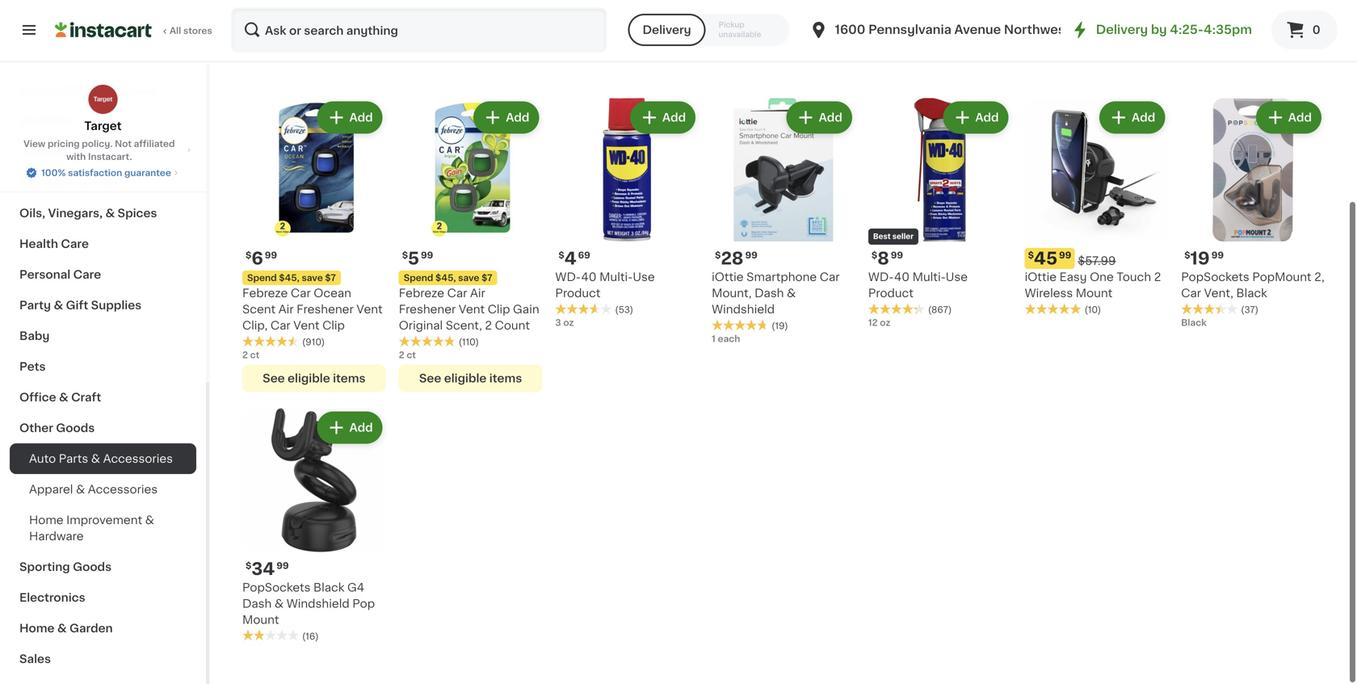 Task type: locate. For each thing, give the bounding box(es) containing it.
4:35pm
[[1204, 26, 1253, 38]]

use up the (867)
[[946, 274, 968, 285]]

0 horizontal spatial mount
[[242, 617, 279, 628]]

1 horizontal spatial windshield
[[712, 306, 775, 318]]

2 vertical spatial goods
[[73, 562, 112, 573]]

2 multi- from the left
[[913, 274, 946, 285]]

health
[[19, 238, 58, 250]]

see down clip,
[[263, 376, 285, 387]]

2 horizontal spatial black
[[1237, 290, 1268, 302]]

$ down best
[[872, 254, 878, 262]]

use for 4
[[633, 274, 655, 285]]

vent
[[357, 306, 383, 318], [459, 306, 485, 318], [294, 323, 320, 334]]

home up hardware
[[29, 515, 64, 526]]

iottie inside iottie easy one touch 2 wireless mount
[[1025, 274, 1057, 285]]

1 horizontal spatial black
[[1182, 321, 1207, 330]]

use up (53)
[[633, 274, 655, 285]]

home for home improvement & hardware
[[29, 515, 64, 526]]

0 horizontal spatial windshield
[[287, 601, 350, 612]]

windshield up (16)
[[287, 601, 350, 612]]

99 inside $ 6 99
[[265, 254, 277, 262]]

$ up scent at the top left of the page
[[246, 254, 252, 262]]

1 horizontal spatial delivery
[[1096, 26, 1148, 38]]

see down "original" in the left top of the page
[[419, 376, 442, 387]]

car
[[820, 274, 840, 285], [291, 290, 311, 302], [447, 290, 467, 302], [1182, 290, 1202, 302], [271, 323, 291, 334]]

eligible for 5
[[444, 376, 487, 387]]

product up 3 oz
[[556, 290, 601, 302]]

0 vertical spatial care
[[61, 238, 89, 250]]

1 $7 from the left
[[325, 276, 336, 285]]

product group containing 19
[[1182, 101, 1325, 332]]

spend $45, save $7 down "$ 5 99" at the left top of page
[[404, 276, 493, 285]]

condiments & sauces link
[[10, 44, 196, 75]]

1 horizontal spatial $45,
[[436, 276, 456, 285]]

2 save from the left
[[458, 276, 480, 285]]

seller
[[893, 236, 914, 243]]

(910)
[[302, 340, 325, 349]]

1 horizontal spatial see eligible items
[[419, 376, 522, 387]]

2 wd-40 multi-use product from the left
[[869, 274, 968, 302]]

1 horizontal spatial use
[[946, 274, 968, 285]]

$ up "original" in the left top of the page
[[402, 254, 408, 262]]

wd- down 8
[[869, 274, 894, 285]]

delivery inside button
[[643, 27, 691, 38]]

breakfast
[[19, 116, 76, 127]]

care down vinegars,
[[61, 238, 89, 250]]

(37)
[[1241, 308, 1259, 317]]

$ inside $ 19 99
[[1185, 254, 1191, 262]]

$7 up ocean
[[325, 276, 336, 285]]

save up ocean
[[302, 276, 323, 285]]

sporting goods
[[19, 562, 112, 573]]

& right improvement
[[145, 515, 154, 526]]

black inside popsockets black g4 dash & windshield pop mount
[[314, 585, 345, 596]]

febreze inside "febreze car ocean scent air freshener vent clip, car vent clip"
[[242, 290, 288, 302]]

1 horizontal spatial items
[[490, 376, 522, 387]]

1 horizontal spatial clip
[[488, 306, 510, 318]]

0 horizontal spatial see eligible items button
[[242, 367, 386, 395]]

oils,
[[19, 208, 45, 219]]

99 inside "$ 5 99"
[[421, 254, 433, 262]]

2 oz from the left
[[880, 321, 891, 330]]

mount up (10) at right
[[1076, 290, 1113, 302]]

1 horizontal spatial wd-
[[869, 274, 894, 285]]

0 button
[[1272, 13, 1338, 52]]

windshield inside iottie smartphone car mount, dash & windshield
[[712, 306, 775, 318]]

baby link
[[10, 321, 196, 352]]

accessories down other goods link at left
[[103, 453, 173, 465]]

black left g4
[[314, 585, 345, 596]]

0 horizontal spatial $7
[[325, 276, 336, 285]]

add button for (10)
[[1101, 105, 1164, 135]]

wd-40 multi-use product for 4
[[556, 274, 655, 302]]

spend down "$ 5 99" at the left top of page
[[404, 276, 433, 285]]

2 see from the left
[[419, 376, 442, 387]]

1 horizontal spatial vent
[[357, 306, 383, 318]]

clip up (910)
[[323, 323, 345, 334]]

1 horizontal spatial eligible
[[444, 376, 487, 387]]

black inside "popsockets popmount 2, car vent, black"
[[1237, 290, 1268, 302]]

40 down 69
[[581, 274, 597, 285]]

freshener down ocean
[[297, 306, 354, 318]]

★★★★★
[[1025, 306, 1082, 317], [1025, 306, 1082, 317], [556, 306, 612, 317], [556, 306, 612, 317], [869, 306, 925, 317], [869, 306, 925, 317], [1182, 306, 1238, 317], [1182, 306, 1238, 317], [712, 322, 769, 333], [712, 322, 769, 333], [242, 338, 299, 349], [242, 338, 299, 349], [399, 338, 456, 349], [399, 338, 456, 349], [242, 632, 299, 644]]

iottie for iottie smartphone car mount, dash & windshield
[[712, 274, 744, 285]]

windshield inside popsockets black g4 dash & windshield pop mount
[[287, 601, 350, 612]]

$7
[[325, 276, 336, 285], [482, 276, 493, 285]]

1 horizontal spatial freshener
[[399, 306, 456, 318]]

2 down clip,
[[242, 353, 248, 362]]

febreze up scent at the top left of the page
[[242, 290, 288, 302]]

multi- for 8
[[913, 274, 946, 285]]

spend $45, save $7 for 5
[[404, 276, 493, 285]]

car right smartphone
[[820, 274, 840, 285]]

$7 up the febreze car air freshener vent clip gain original scent, 2 count
[[482, 276, 493, 285]]

0 vertical spatial popsockets
[[1182, 274, 1250, 285]]

popsockets inside "popsockets popmount 2, car vent, black"
[[1182, 274, 1250, 285]]

vent inside the febreze car air freshener vent clip gain original scent, 2 count
[[459, 306, 485, 318]]

99 right 28
[[745, 254, 758, 262]]

0 horizontal spatial multi-
[[600, 274, 633, 285]]

home improvement & hardware link
[[10, 505, 196, 552]]

$ inside $ 8 99
[[872, 254, 878, 262]]

goods for sporting
[[73, 562, 112, 573]]

add for (53)
[[663, 114, 686, 126]]

clip inside "febreze car ocean scent air freshener vent clip, car vent clip"
[[323, 323, 345, 334]]

0 horizontal spatial iottie
[[712, 274, 744, 285]]

2 febreze from the left
[[399, 290, 445, 302]]

2 ct from the left
[[407, 353, 416, 362]]

items down "febreze car ocean scent air freshener vent clip, car vent clip"
[[333, 376, 366, 387]]

1 febreze from the left
[[242, 290, 288, 302]]

1 spend from the left
[[247, 276, 277, 285]]

care up party & gift supplies
[[73, 269, 101, 280]]

1 wd-40 multi-use product from the left
[[556, 274, 655, 302]]

0 horizontal spatial freshener
[[297, 306, 354, 318]]

personal care
[[19, 269, 101, 280]]

1 horizontal spatial $7
[[482, 276, 493, 285]]

car right clip,
[[271, 323, 291, 334]]

each
[[718, 337, 741, 346]]

see eligible items button for 5
[[399, 367, 543, 395]]

product group
[[242, 101, 386, 395], [399, 101, 543, 395], [556, 101, 699, 332], [712, 101, 856, 348], [869, 101, 1012, 332], [1025, 101, 1169, 319], [1182, 101, 1325, 332], [242, 411, 386, 646]]

dash inside popsockets black g4 dash & windshield pop mount
[[242, 601, 272, 612]]

spend $45, save $7 down $ 6 99
[[247, 276, 336, 285]]

0 horizontal spatial spend $45, save $7
[[247, 276, 336, 285]]

$45, up the febreze car air freshener vent clip gain original scent, 2 count
[[436, 276, 456, 285]]

$ inside "$ 5 99"
[[402, 254, 408, 262]]

popsockets black g4 dash & windshield pop mount
[[242, 585, 375, 628]]

1 vertical spatial black
[[1182, 321, 1207, 330]]

see eligible items down (910)
[[263, 376, 366, 387]]

$ inside $ 4 69
[[559, 254, 565, 262]]

0 horizontal spatial wd-
[[556, 274, 581, 285]]

100% satisfaction guarantee button
[[25, 163, 181, 179]]

oils, vinegars, & spices link
[[10, 198, 196, 229]]

1 see from the left
[[263, 376, 285, 387]]

1 see eligible items from the left
[[263, 376, 366, 387]]

goods
[[68, 85, 107, 96], [56, 423, 95, 434], [73, 562, 112, 573]]

0 horizontal spatial clip
[[323, 323, 345, 334]]

99 inside $ 8 99
[[891, 254, 903, 262]]

car inside iottie smartphone car mount, dash & windshield
[[820, 274, 840, 285]]

1 vertical spatial home
[[19, 623, 55, 634]]

see eligible items button down (910)
[[242, 367, 386, 395]]

$ for 28
[[715, 254, 721, 262]]

0 horizontal spatial spend
[[247, 276, 277, 285]]

99 inside "$ 28 99"
[[745, 254, 758, 262]]

spend for 6
[[247, 276, 277, 285]]

home up sales
[[19, 623, 55, 634]]

wd- for 8
[[869, 274, 894, 285]]

$ up "popsockets popmount 2, car vent, black"
[[1185, 254, 1191, 262]]

$ inside $ 6 99
[[246, 254, 252, 262]]

0 horizontal spatial air
[[279, 306, 294, 318]]

1 vertical spatial air
[[279, 306, 294, 318]]

see eligible items button for 6
[[242, 367, 386, 395]]

2 iottie from the left
[[1025, 274, 1057, 285]]

99 right the 34
[[277, 564, 289, 573]]

save up the febreze car air freshener vent clip gain original scent, 2 count
[[458, 276, 480, 285]]

1 wd- from the left
[[556, 274, 581, 285]]

smartphone
[[747, 274, 817, 285]]

freshener up "original" in the left top of the page
[[399, 306, 456, 318]]

2 down "original" in the left top of the page
[[399, 353, 405, 362]]

target
[[84, 120, 122, 132]]

freshener inside "febreze car ocean scent air freshener vent clip, car vent clip"
[[297, 306, 354, 318]]

ct down clip,
[[250, 353, 260, 362]]

99 for 8
[[891, 254, 903, 262]]

mount,
[[712, 290, 752, 302]]

product group containing 4
[[556, 101, 699, 332]]

eligible down (910)
[[288, 376, 330, 387]]

wd-40 multi-use product up the (867)
[[869, 274, 968, 302]]

99 right 5
[[421, 254, 433, 262]]

1 spend $45, save $7 from the left
[[247, 276, 336, 285]]

0 horizontal spatial save
[[302, 276, 323, 285]]

freshener inside the febreze car air freshener vent clip gain original scent, 2 count
[[399, 306, 456, 318]]

use for 8
[[946, 274, 968, 285]]

add button for (37)
[[1258, 105, 1320, 135]]

2 spend $45, save $7 from the left
[[404, 276, 493, 285]]

goods up the parts
[[56, 423, 95, 434]]

1 ct from the left
[[250, 353, 260, 362]]

1 horizontal spatial iottie
[[1025, 274, 1057, 285]]

goods down condiments & sauces
[[68, 85, 107, 96]]

car up scent,
[[447, 290, 467, 302]]

1 horizontal spatial popsockets
[[1182, 274, 1250, 285]]

2 40 from the left
[[894, 274, 910, 285]]

1 2 ct from the left
[[242, 353, 260, 362]]

items down count
[[490, 376, 522, 387]]

apparel & accessories
[[29, 484, 158, 495]]

2 wd- from the left
[[869, 274, 894, 285]]

popsockets for 34
[[242, 585, 311, 596]]

sales
[[19, 654, 51, 665]]

40 down $ 8 99
[[894, 274, 910, 285]]

essentials
[[62, 177, 122, 188]]

2 inside the febreze car air freshener vent clip gain original scent, 2 count
[[485, 323, 492, 334]]

$ left 69
[[559, 254, 565, 262]]

0 horizontal spatial items
[[333, 376, 366, 387]]

black down vent,
[[1182, 321, 1207, 330]]

baking essentials link
[[10, 167, 196, 198]]

69
[[578, 254, 591, 262]]

1 see eligible items button from the left
[[242, 367, 386, 395]]

2 use from the left
[[946, 274, 968, 285]]

0 vertical spatial windshield
[[712, 306, 775, 318]]

1 vertical spatial care
[[73, 269, 101, 280]]

99 right 19
[[1212, 254, 1224, 262]]

1 horizontal spatial 40
[[894, 274, 910, 285]]

1 horizontal spatial see
[[419, 376, 442, 387]]

0 horizontal spatial febreze
[[242, 290, 288, 302]]

2 $45, from the left
[[436, 276, 456, 285]]

$45, up "febreze car ocean scent air freshener vent clip, car vent clip"
[[279, 276, 300, 285]]

dash down the 34
[[242, 601, 272, 612]]

wd-40 multi-use product
[[556, 274, 655, 302], [869, 274, 968, 302]]

0 horizontal spatial product
[[556, 290, 601, 302]]

1 vertical spatial mount
[[242, 617, 279, 628]]

$ up popsockets black g4 dash & windshield pop mount
[[246, 564, 252, 573]]

2 $7 from the left
[[482, 276, 493, 285]]

black up (37)
[[1237, 290, 1268, 302]]

99 right 6
[[265, 254, 277, 262]]

eligible for 6
[[288, 376, 330, 387]]

craft
[[71, 392, 101, 403]]

0 horizontal spatial delivery
[[643, 27, 691, 38]]

air up scent,
[[470, 290, 486, 302]]

1 iottie from the left
[[712, 274, 744, 285]]

0 horizontal spatial oz
[[564, 321, 574, 330]]

multi- up (53)
[[600, 274, 633, 285]]

add for (867)
[[976, 114, 999, 126]]

0 horizontal spatial dash
[[242, 601, 272, 612]]

see eligible items button down (110)
[[399, 367, 543, 395]]

99 inside $ 19 99
[[1212, 254, 1224, 262]]

1 horizontal spatial ct
[[407, 353, 416, 362]]

popsockets inside popsockets black g4 dash & windshield pop mount
[[242, 585, 311, 596]]

0 vertical spatial home
[[29, 515, 64, 526]]

1 horizontal spatial febreze
[[399, 290, 445, 302]]

iottie up mount,
[[712, 274, 744, 285]]

0 vertical spatial goods
[[68, 85, 107, 96]]

0 horizontal spatial 2 ct
[[242, 353, 260, 362]]

& left the garden
[[57, 623, 67, 634]]

febreze inside the febreze car air freshener vent clip gain original scent, 2 count
[[399, 290, 445, 302]]

1 horizontal spatial save
[[458, 276, 480, 285]]

0 vertical spatial clip
[[488, 306, 510, 318]]

delivery by 4:25-4:35pm
[[1096, 26, 1253, 38]]

$ 28 99
[[715, 253, 758, 270]]

popsockets down $ 34 99
[[242, 585, 311, 596]]

use
[[633, 274, 655, 285], [946, 274, 968, 285]]

2 right the 'touch'
[[1155, 274, 1161, 285]]

1 horizontal spatial mount
[[1076, 290, 1113, 302]]

pets link
[[10, 352, 196, 382]]

1 freshener from the left
[[297, 306, 354, 318]]

1 use from the left
[[633, 274, 655, 285]]

condiments & sauces
[[19, 54, 149, 65]]

2 see eligible items from the left
[[419, 376, 522, 387]]

sporting goods link
[[10, 552, 196, 583]]

99 for 34
[[277, 564, 289, 573]]

1 vertical spatial dash
[[242, 601, 272, 612]]

2 items from the left
[[490, 376, 522, 387]]

1 horizontal spatial 2 ct
[[399, 353, 416, 362]]

12
[[869, 321, 878, 330]]

$ up mount,
[[715, 254, 721, 262]]

1 save from the left
[[302, 276, 323, 285]]

$ up wireless
[[1028, 254, 1034, 262]]

2 ct down clip,
[[242, 353, 260, 362]]

$ inside the $ 45 99
[[1028, 254, 1034, 262]]

2 spend from the left
[[404, 276, 433, 285]]

add button for (867)
[[945, 105, 1007, 135]]

1 horizontal spatial spend
[[404, 276, 433, 285]]

see
[[263, 376, 285, 387], [419, 376, 442, 387]]

mount down the 34
[[242, 617, 279, 628]]

2 see eligible items button from the left
[[399, 367, 543, 395]]

1 $45, from the left
[[279, 276, 300, 285]]

1 vertical spatial clip
[[323, 323, 345, 334]]

99 right 45
[[1059, 254, 1072, 262]]

1 vertical spatial popsockets
[[242, 585, 311, 596]]

goods up the 'electronics' link
[[73, 562, 112, 573]]

None search field
[[231, 10, 607, 55]]

2 product from the left
[[869, 290, 914, 302]]

goods for other
[[56, 423, 95, 434]]

clip,
[[242, 323, 268, 334]]

1 horizontal spatial dash
[[755, 290, 784, 302]]

windshield down mount,
[[712, 306, 775, 318]]

$ for 19
[[1185, 254, 1191, 262]]

electronics
[[19, 592, 85, 604]]

wireless
[[1025, 290, 1073, 302]]

0 vertical spatial dash
[[755, 290, 784, 302]]

northwest
[[1004, 26, 1071, 38]]

0 horizontal spatial eligible
[[288, 376, 330, 387]]

6
[[252, 253, 263, 270]]

& down smartphone
[[787, 290, 796, 302]]

& left craft
[[59, 392, 68, 403]]

iottie inside iottie smartphone car mount, dash & windshield
[[712, 274, 744, 285]]

home inside home improvement & hardware
[[29, 515, 64, 526]]

& down $ 34 99
[[275, 601, 284, 612]]

1 horizontal spatial spend $45, save $7
[[404, 276, 493, 285]]

2 left count
[[485, 323, 492, 334]]

$
[[246, 254, 252, 262], [402, 254, 408, 262], [715, 254, 721, 262], [1028, 254, 1034, 262], [559, 254, 565, 262], [872, 254, 878, 262], [1185, 254, 1191, 262], [246, 564, 252, 573]]

45
[[1034, 253, 1058, 270]]

see for 5
[[419, 376, 442, 387]]

99 inside the $ 45 99
[[1059, 254, 1072, 262]]

$ for 34
[[246, 564, 252, 573]]

2 2 ct from the left
[[399, 353, 416, 362]]

multi- up the (867)
[[913, 274, 946, 285]]

(110)
[[459, 340, 479, 349]]

view pricing policy. not affiliated with instacart.
[[24, 139, 175, 161]]

1 horizontal spatial air
[[470, 290, 486, 302]]

0 vertical spatial air
[[470, 290, 486, 302]]

product for 4
[[556, 290, 601, 302]]

ct for 5
[[407, 353, 416, 362]]

iottie for iottie easy one touch 2 wireless mount
[[1025, 274, 1057, 285]]

0 vertical spatial black
[[1237, 290, 1268, 302]]

product up 12 oz
[[869, 290, 914, 302]]

$ inside $ 34 99
[[246, 564, 252, 573]]

popsockets for 19
[[1182, 274, 1250, 285]]

1 oz from the left
[[564, 321, 574, 330]]

accessories up improvement
[[88, 484, 158, 495]]

0 horizontal spatial black
[[314, 585, 345, 596]]

home & garden
[[19, 623, 113, 634]]

eligible down (110)
[[444, 376, 487, 387]]

spend down $ 6 99
[[247, 276, 277, 285]]

add
[[349, 114, 373, 126], [506, 114, 530, 126], [663, 114, 686, 126], [819, 114, 843, 126], [976, 114, 999, 126], [1132, 114, 1156, 126], [1289, 114, 1312, 126], [349, 425, 373, 436]]

0 horizontal spatial see
[[263, 376, 285, 387]]

1 items from the left
[[333, 376, 366, 387]]

$ 4 69
[[559, 253, 591, 270]]

$7 for 6
[[325, 276, 336, 285]]

febreze up "original" in the left top of the page
[[399, 290, 445, 302]]

iottie up wireless
[[1025, 274, 1057, 285]]

1 horizontal spatial see eligible items button
[[399, 367, 543, 395]]

air right scent at the top left of the page
[[279, 306, 294, 318]]

1 vertical spatial goods
[[56, 423, 95, 434]]

0 horizontal spatial use
[[633, 274, 655, 285]]

$7 for 5
[[482, 276, 493, 285]]

2 eligible from the left
[[444, 376, 487, 387]]

1 eligible from the left
[[288, 376, 330, 387]]

& left the 'gift'
[[54, 300, 63, 311]]

40 for 8
[[894, 274, 910, 285]]

dash
[[755, 290, 784, 302], [242, 601, 272, 612]]

air inside the febreze car air freshener vent clip gain original scent, 2 count
[[470, 290, 486, 302]]

2 freshener from the left
[[399, 306, 456, 318]]

service type group
[[628, 16, 790, 48]]

delivery
[[1096, 26, 1148, 38], [643, 27, 691, 38]]

dash down smartphone
[[755, 290, 784, 302]]

1 vertical spatial windshield
[[287, 601, 350, 612]]

99
[[265, 254, 277, 262], [421, 254, 433, 262], [745, 254, 758, 262], [1059, 254, 1072, 262], [891, 254, 903, 262], [1212, 254, 1224, 262], [277, 564, 289, 573]]

see eligible items down (110)
[[419, 376, 522, 387]]

instacart logo image
[[55, 23, 152, 42]]

$ for 4
[[559, 254, 565, 262]]

0 horizontal spatial wd-40 multi-use product
[[556, 274, 655, 302]]

99 inside $ 34 99
[[277, 564, 289, 573]]

black
[[1237, 290, 1268, 302], [1182, 321, 1207, 330], [314, 585, 345, 596]]

wd-40 multi-use product up (53)
[[556, 274, 655, 302]]

oz right 12
[[880, 321, 891, 330]]

2 horizontal spatial vent
[[459, 306, 485, 318]]

1 horizontal spatial oz
[[880, 321, 891, 330]]

0 horizontal spatial popsockets
[[242, 585, 311, 596]]

1 horizontal spatial multi-
[[913, 274, 946, 285]]

$ inside "$ 28 99"
[[715, 254, 721, 262]]

popmount
[[1253, 274, 1312, 285]]

0 horizontal spatial see eligible items
[[263, 376, 366, 387]]

ct down "original" in the left top of the page
[[407, 353, 416, 362]]

product group containing 6
[[242, 101, 386, 395]]

0 horizontal spatial $45,
[[279, 276, 300, 285]]

1 horizontal spatial product
[[869, 290, 914, 302]]

& inside home improvement & hardware
[[145, 515, 154, 526]]

supplies
[[91, 300, 142, 311]]

1 multi- from the left
[[600, 274, 633, 285]]

0 horizontal spatial ct
[[250, 353, 260, 362]]

$ for 8
[[872, 254, 878, 262]]

2,
[[1315, 274, 1325, 285]]

wd- down the 4
[[556, 274, 581, 285]]

items
[[333, 376, 366, 387], [490, 376, 522, 387]]

car left vent,
[[1182, 290, 1202, 302]]

1 product from the left
[[556, 290, 601, 302]]

0 vertical spatial mount
[[1076, 290, 1113, 302]]

99 right 8
[[891, 254, 903, 262]]

1 40 from the left
[[581, 274, 597, 285]]

2 ct down "original" in the left top of the page
[[399, 353, 416, 362]]

care for health care
[[61, 238, 89, 250]]

0 horizontal spatial 40
[[581, 274, 597, 285]]

1 horizontal spatial wd-40 multi-use product
[[869, 274, 968, 302]]

health care
[[19, 238, 89, 250]]

2 vertical spatial black
[[314, 585, 345, 596]]



Task type: describe. For each thing, give the bounding box(es) containing it.
avenue
[[955, 26, 1001, 38]]

$ for 45
[[1028, 254, 1034, 262]]

oz for 8
[[880, 321, 891, 330]]

99 for 6
[[265, 254, 277, 262]]

delivery for delivery
[[643, 27, 691, 38]]

delivery button
[[628, 16, 706, 48]]

100% satisfaction guarantee
[[41, 168, 171, 177]]

touch
[[1117, 274, 1152, 285]]

add for (37)
[[1289, 114, 1312, 126]]

99 for 28
[[745, 254, 758, 262]]

product group containing 8
[[869, 101, 1012, 332]]

personal
[[19, 269, 70, 280]]

popsockets popmount 2, car vent, black
[[1182, 274, 1325, 302]]

& right the parts
[[91, 453, 100, 465]]

& inside popsockets black g4 dash & windshield pop mount
[[275, 601, 284, 612]]

& right apparel
[[76, 484, 85, 495]]

air inside "febreze car ocean scent air freshener vent clip, car vent clip"
[[279, 306, 294, 318]]

home & garden link
[[10, 613, 196, 644]]

0 horizontal spatial vent
[[294, 323, 320, 334]]

$ 6 99
[[246, 253, 277, 270]]

spend for 5
[[404, 276, 433, 285]]

(19)
[[772, 324, 788, 333]]

electronics link
[[10, 583, 196, 613]]

add button for (53)
[[632, 105, 694, 135]]

office & craft link
[[10, 382, 196, 413]]

garden
[[69, 623, 113, 634]]

condiments
[[19, 54, 91, 65]]

by
[[1151, 26, 1167, 38]]

satisfaction
[[68, 168, 122, 177]]

1 vertical spatial accessories
[[88, 484, 158, 495]]

2 inside iottie easy one touch 2 wireless mount
[[1155, 274, 1161, 285]]

instacart.
[[88, 152, 132, 161]]

$ 8 99
[[872, 253, 903, 270]]

febreze car ocean scent air freshener vent clip, car vent clip
[[242, 290, 383, 334]]

pop
[[353, 601, 375, 612]]

pennsylvania
[[869, 26, 952, 38]]

product group containing 5
[[399, 101, 543, 395]]

office & craft
[[19, 392, 101, 403]]

5
[[408, 253, 419, 270]]

car left ocean
[[291, 290, 311, 302]]

see eligible items for 5
[[419, 376, 522, 387]]

12 oz
[[869, 321, 891, 330]]

(10)
[[1085, 308, 1102, 317]]

sporting
[[19, 562, 70, 573]]

soups
[[122, 85, 158, 96]]

34
[[252, 563, 275, 580]]

auto parts & accessories
[[29, 453, 173, 465]]

g4
[[348, 585, 365, 596]]

view pricing policy. not affiliated with instacart. link
[[13, 137, 193, 163]]

$45.99 original price: $57.99 element
[[1025, 251, 1169, 272]]

$57.99
[[1078, 258, 1116, 269]]

iottie easy one touch 2 wireless mount
[[1025, 274, 1161, 302]]

dash inside iottie smartphone car mount, dash & windshield
[[755, 290, 784, 302]]

car inside "popsockets popmount 2, car vent, black"
[[1182, 290, 1202, 302]]

clip inside the febreze car air freshener vent clip gain original scent, 2 count
[[488, 306, 510, 318]]

auto
[[29, 453, 56, 465]]

ct for 6
[[250, 353, 260, 362]]

personal care link
[[10, 259, 196, 290]]

apparel
[[29, 484, 73, 495]]

spend $45, save $7 for 6
[[247, 276, 336, 285]]

see eligible items for 6
[[263, 376, 366, 387]]

canned
[[19, 85, 65, 96]]

guarantee
[[124, 168, 171, 177]]

$45, for 6
[[279, 276, 300, 285]]

1600 pennsylvania avenue northwest button
[[809, 10, 1071, 55]]

other goods link
[[10, 413, 196, 444]]

best seller
[[873, 236, 914, 243]]

product for 8
[[869, 290, 914, 302]]

wd-40 multi-use product for 8
[[869, 274, 968, 302]]

99 for 45
[[1059, 254, 1072, 262]]

easy
[[1060, 274, 1087, 285]]

target logo image
[[88, 84, 118, 115]]

1
[[712, 337, 716, 346]]

original
[[399, 323, 443, 334]]

& inside iottie smartphone car mount, dash & windshield
[[787, 290, 796, 302]]

(867)
[[928, 308, 952, 317]]

$45, for 5
[[436, 276, 456, 285]]

99 for 19
[[1212, 254, 1224, 262]]

affiliated
[[134, 139, 175, 148]]

(16)
[[302, 635, 319, 644]]

add for (10)
[[1132, 114, 1156, 126]]

with
[[66, 152, 86, 161]]

1600
[[835, 26, 866, 38]]

4:25-
[[1170, 26, 1204, 38]]

home for home & garden
[[19, 623, 55, 634]]

not
[[115, 139, 132, 148]]

wd- for 4
[[556, 274, 581, 285]]

add for (16)
[[349, 425, 373, 436]]

canned goods & soups link
[[10, 75, 196, 106]]

save for 5
[[458, 276, 480, 285]]

improvement
[[66, 515, 142, 526]]

policy.
[[82, 139, 113, 148]]

scent
[[242, 306, 276, 318]]

Search field
[[233, 11, 606, 53]]

health care link
[[10, 229, 196, 259]]

& left soups
[[110, 85, 119, 96]]

$ 5 99
[[402, 253, 433, 270]]

items for 6
[[333, 376, 366, 387]]

add button for (19)
[[788, 105, 851, 135]]

40 for 4
[[581, 274, 597, 285]]

canned goods & soups
[[19, 85, 158, 96]]

vinegars,
[[48, 208, 103, 219]]

items for 5
[[490, 376, 522, 387]]

care for personal care
[[73, 269, 101, 280]]

all stores
[[170, 29, 212, 38]]

$ 34 99
[[246, 563, 289, 580]]

mount inside iottie easy one touch 2 wireless mount
[[1076, 290, 1113, 302]]

party
[[19, 300, 51, 311]]

0
[[1313, 27, 1321, 38]]

0 vertical spatial accessories
[[103, 453, 173, 465]]

delivery by 4:25-4:35pm link
[[1071, 23, 1253, 42]]

$ for 5
[[402, 254, 408, 262]]

2 ct for 5
[[399, 353, 416, 362]]

baby
[[19, 331, 50, 342]]

oz for 4
[[564, 321, 574, 330]]

car inside the febreze car air freshener vent clip gain original scent, 2 count
[[447, 290, 467, 302]]

view
[[24, 139, 45, 148]]

$ 45 99
[[1028, 253, 1072, 270]]

add button for (16)
[[319, 416, 381, 445]]

gift
[[66, 300, 88, 311]]

baking essentials
[[19, 177, 122, 188]]

add for (19)
[[819, 114, 843, 126]]

$ for 6
[[246, 254, 252, 262]]

iottie smartphone car mount, dash & windshield
[[712, 274, 840, 318]]

febreze for 5
[[399, 290, 445, 302]]

stores
[[183, 29, 212, 38]]

best
[[873, 236, 891, 243]]

product group containing 45
[[1025, 101, 1169, 319]]

99 for 5
[[421, 254, 433, 262]]

product group containing 34
[[242, 411, 386, 646]]

febreze for 6
[[242, 290, 288, 302]]

product group containing 28
[[712, 101, 856, 348]]

see for 6
[[263, 376, 285, 387]]

ocean
[[314, 290, 351, 302]]

target link
[[84, 84, 122, 134]]

multi- for 4
[[600, 274, 633, 285]]

household link
[[10, 137, 196, 167]]

mount inside popsockets black g4 dash & windshield pop mount
[[242, 617, 279, 628]]

breakfast link
[[10, 106, 196, 137]]

delivery for delivery by 4:25-4:35pm
[[1096, 26, 1148, 38]]

goods for canned
[[68, 85, 107, 96]]

sale
[[276, 27, 301, 38]]

2 ct for 6
[[242, 353, 260, 362]]

& down instacart logo
[[94, 54, 103, 65]]

febreze car air freshener vent clip gain original scent, 2 count
[[399, 290, 540, 334]]

save for 6
[[302, 276, 323, 285]]

3
[[556, 321, 561, 330]]

& left spices
[[105, 208, 115, 219]]

one
[[1090, 274, 1114, 285]]

pricing
[[48, 139, 80, 148]]

home improvement & hardware
[[29, 515, 154, 542]]



Task type: vqa. For each thing, say whether or not it's contained in the screenshot.
Febreze in FEBREZE CAR AIR FRESHENER VENT CLIP GAIN ORIGINAL SCENT, 2 COUNT
yes



